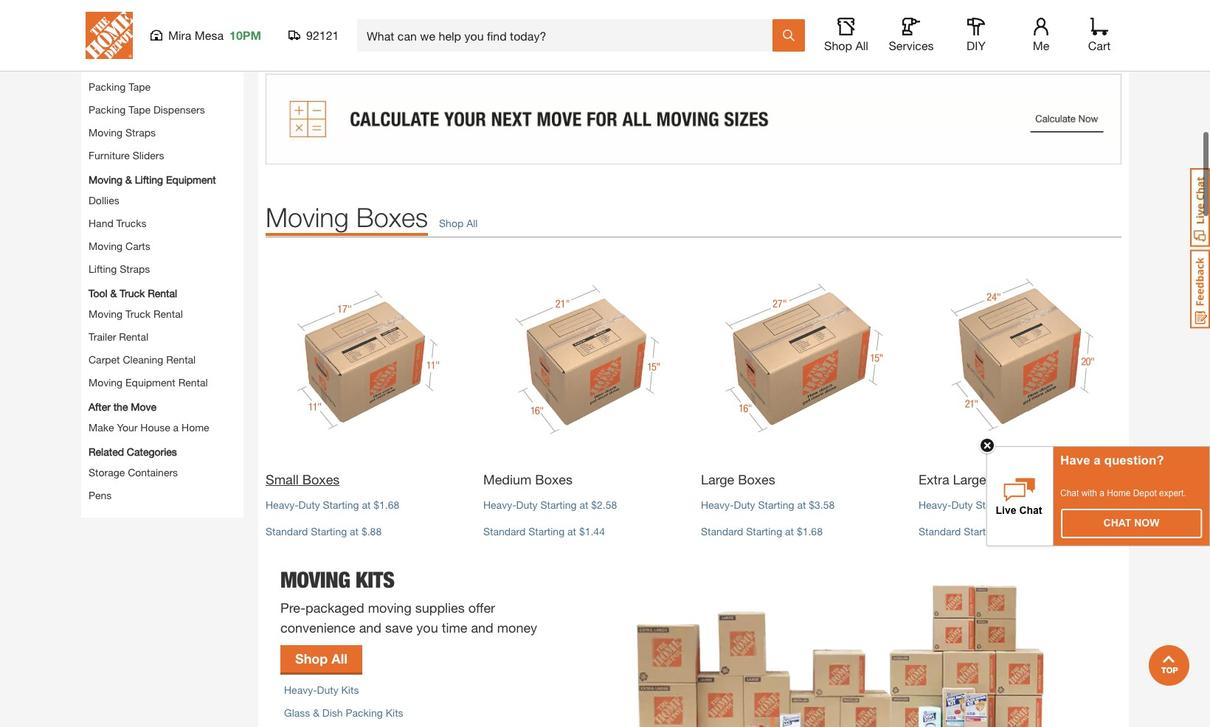 Task type: locate. For each thing, give the bounding box(es) containing it.
heavy- down extra
[[919, 497, 952, 510]]

at left '$4.84'
[[1015, 497, 1024, 510]]

truck up moving truck rental
[[120, 286, 145, 298]]

chat now
[[1104, 517, 1160, 529]]

2 standard from the left
[[483, 524, 526, 536]]

lifting straps link
[[89, 261, 150, 274]]

mira
[[168, 28, 191, 42]]

2 large from the left
[[953, 470, 987, 486]]

rental down tool & truck rental
[[153, 306, 183, 319]]

1 vertical spatial truck
[[126, 306, 151, 319]]

1 horizontal spatial shop
[[439, 215, 464, 228]]

1 vertical spatial packing
[[89, 102, 126, 114]]

boxes for medium boxes
[[535, 470, 573, 486]]

all
[[856, 38, 869, 52], [467, 215, 478, 228], [332, 650, 348, 666]]

0 vertical spatial shop all link
[[428, 214, 478, 229]]

blankets
[[126, 56, 166, 69]]

moving for moving blankets
[[89, 56, 123, 69]]

1 horizontal spatial large
[[953, 470, 987, 486]]

standard starting at $1.44 link
[[483, 524, 605, 536]]

rental for truck
[[153, 306, 183, 319]]

shop all
[[825, 38, 869, 52], [439, 215, 478, 228], [295, 650, 348, 666]]

packing tape link
[[89, 79, 151, 91]]

straps down the carts
[[120, 261, 150, 274]]

add to cart for second 'add to cart' 'button'
[[484, 10, 549, 24]]

0 vertical spatial all
[[856, 38, 869, 52]]

5 add to cart from the left
[[971, 10, 1036, 24]]

small
[[266, 470, 299, 486]]

standard down small at the left bottom
[[266, 524, 308, 536]]

moving for moving carts
[[89, 238, 123, 251]]

1 horizontal spatial and
[[471, 618, 494, 635]]

add to cart
[[322, 10, 386, 24], [484, 10, 549, 24], [646, 10, 711, 24], [809, 10, 874, 24], [971, 10, 1036, 24]]

1 vertical spatial all
[[467, 215, 478, 228]]

and down "moving"
[[359, 618, 382, 635]]

heavy- down small at the left bottom
[[266, 497, 299, 510]]

extra large boxes image
[[919, 258, 1122, 461]]

at up $.88
[[362, 497, 371, 510]]

dish
[[322, 705, 343, 718]]

at
[[362, 497, 371, 510], [580, 497, 589, 510], [797, 497, 806, 510], [1015, 497, 1024, 510], [350, 524, 359, 536], [568, 524, 576, 536], [785, 524, 794, 536], [1003, 524, 1012, 536]]

0 horizontal spatial all
[[332, 650, 348, 666]]

2 add to cart button from the left
[[445, 1, 588, 33]]

make your house a home link
[[89, 420, 209, 432]]

add for 4th 'add to cart' 'button'
[[809, 10, 831, 24]]

add for second 'add to cart' 'button'
[[484, 10, 507, 24]]

standard
[[266, 524, 308, 536], [483, 524, 526, 536], [701, 524, 744, 536], [919, 524, 961, 536]]

$2.38
[[1015, 524, 1041, 536]]

boxes for moving boxes
[[356, 200, 428, 232]]

1 horizontal spatial shop all link
[[428, 214, 478, 229]]

a right house
[[173, 420, 179, 432]]

a right the "with"
[[1100, 488, 1105, 499]]

$.88
[[362, 524, 382, 536]]

2 add from the left
[[484, 10, 507, 24]]

0 vertical spatial $1.68
[[374, 497, 400, 510]]

furniture
[[89, 148, 130, 160]]

2 horizontal spatial all
[[856, 38, 869, 52]]

1 tape from the top
[[129, 79, 151, 91]]

4 add from the left
[[809, 10, 831, 24]]

1 add to cart from the left
[[322, 10, 386, 24]]

tape up moving straps
[[129, 102, 151, 114]]

straps
[[126, 125, 156, 137], [120, 261, 150, 274]]

duty
[[299, 497, 320, 510], [516, 497, 538, 510], [734, 497, 756, 510], [952, 497, 973, 510], [317, 683, 339, 695]]

duty for medium
[[516, 497, 538, 510]]

truck down tool & truck rental
[[126, 306, 151, 319]]

1 vertical spatial straps
[[120, 261, 150, 274]]

storage containers link
[[89, 465, 178, 477]]

& down furniture sliders 'link'
[[126, 172, 132, 184]]

packing down packing tape
[[89, 102, 126, 114]]

1 vertical spatial kits
[[386, 705, 403, 718]]

tape
[[129, 79, 151, 91], [129, 102, 151, 114]]

0 horizontal spatial shop all link
[[280, 644, 362, 672]]

home
[[182, 420, 209, 432], [1107, 488, 1131, 499]]

3 add to cart button from the left
[[607, 1, 750, 33]]

mira mesa 10pm
[[168, 28, 261, 42]]

0 vertical spatial packing
[[89, 79, 126, 91]]

1 vertical spatial lifting
[[89, 261, 117, 274]]

standard for small
[[266, 524, 308, 536]]

1 and from the left
[[359, 618, 382, 635]]

& left dish
[[313, 705, 320, 718]]

house
[[140, 420, 170, 432]]

sliders
[[133, 148, 164, 160]]

4 standard from the left
[[919, 524, 961, 536]]

$1.68 down $3.58
[[797, 524, 823, 536]]

kits right dish
[[386, 705, 403, 718]]

$1.68
[[374, 497, 400, 510], [797, 524, 823, 536]]

4 add to cart from the left
[[809, 10, 874, 24]]

1 horizontal spatial all
[[467, 215, 478, 228]]

0 horizontal spatial lifting
[[89, 261, 117, 274]]

1 to from the left
[[347, 10, 359, 24]]

moving truck rental link
[[89, 306, 183, 319]]

storage
[[89, 465, 125, 477]]

boxes for large boxes
[[738, 470, 776, 486]]

2 vertical spatial shop all
[[295, 650, 348, 666]]

3 standard from the left
[[701, 524, 744, 536]]

at left $2.38
[[1003, 524, 1012, 536]]

add for 1st 'add to cart' 'button' from the right
[[971, 10, 994, 24]]

0 vertical spatial shop all
[[825, 38, 869, 52]]

equipment down cleaning
[[126, 375, 175, 387]]

tape for packing tape
[[129, 79, 151, 91]]

pens
[[89, 488, 112, 500]]

save
[[385, 618, 413, 635]]

duty for extra
[[952, 497, 973, 510]]

2 horizontal spatial &
[[313, 705, 320, 718]]

equipment
[[166, 172, 216, 184], [126, 375, 175, 387]]

0 vertical spatial &
[[126, 172, 132, 184]]

2 horizontal spatial shop all
[[825, 38, 869, 52]]

standard down medium
[[483, 524, 526, 536]]

add
[[322, 10, 344, 24], [484, 10, 507, 24], [646, 10, 669, 24], [809, 10, 831, 24], [971, 10, 994, 24]]

stretch wrap link
[[89, 10, 149, 23]]

equipment down dispensers
[[166, 172, 216, 184]]

add to cart button
[[283, 1, 425, 33], [445, 1, 588, 33], [607, 1, 750, 33], [770, 1, 913, 33], [932, 1, 1075, 33]]

depot
[[1134, 488, 1157, 499]]

standard down heavy-duty starting at $3.58
[[701, 524, 744, 536]]

packing down moving blankets
[[89, 79, 126, 91]]

live chat image
[[1191, 168, 1211, 247]]

4 to from the left
[[835, 10, 846, 24]]

rental right cleaning
[[166, 352, 196, 365]]

tape down blankets
[[129, 79, 151, 91]]

straps down "packing tape dispensers"
[[126, 125, 156, 137]]

&
[[126, 172, 132, 184], [110, 286, 117, 298], [313, 705, 320, 718]]

home left depot
[[1107, 488, 1131, 499]]

medium boxes link
[[483, 258, 686, 488]]

2 to from the left
[[510, 10, 521, 24]]

packaged
[[306, 598, 364, 615]]

2 vertical spatial &
[[313, 705, 320, 718]]

standard starting at $1.68
[[701, 524, 823, 536]]

1 horizontal spatial lifting
[[135, 172, 163, 184]]

small boxes
[[266, 470, 340, 486]]

duty down 'large boxes'
[[734, 497, 756, 510]]

rental
[[148, 286, 177, 298], [153, 306, 183, 319], [119, 329, 148, 342], [166, 352, 196, 365], [178, 375, 208, 387]]

at down heavy-duty starting at $3.58
[[785, 524, 794, 536]]

2 add to cart from the left
[[484, 10, 549, 24]]

chat
[[1104, 517, 1132, 529]]

heavy- down 'large boxes'
[[701, 497, 734, 510]]

1 vertical spatial tape
[[129, 102, 151, 114]]

& right tool
[[110, 286, 117, 298]]

0 horizontal spatial large
[[701, 470, 735, 486]]

straps for moving straps
[[126, 125, 156, 137]]

1 horizontal spatial $1.68
[[797, 524, 823, 536]]

extra
[[919, 470, 950, 486]]

kits
[[341, 683, 359, 695], [386, 705, 403, 718]]

0 vertical spatial straps
[[126, 125, 156, 137]]

large
[[701, 470, 735, 486], [953, 470, 987, 486]]

and down offer
[[471, 618, 494, 635]]

lifting
[[135, 172, 163, 184], [89, 261, 117, 274]]

0 vertical spatial tape
[[129, 79, 151, 91]]

0 vertical spatial truck
[[120, 286, 145, 298]]

categories
[[127, 444, 177, 457]]

add for 3rd 'add to cart' 'button' from left
[[646, 10, 669, 24]]

1 vertical spatial &
[[110, 286, 117, 298]]

large boxes image
[[701, 258, 904, 461]]

$1.44
[[579, 524, 605, 536]]

moving equipment rental
[[89, 375, 208, 387]]

standard down extra
[[919, 524, 961, 536]]

convenience
[[280, 618, 356, 635]]

heavy- down medium
[[483, 497, 516, 510]]

moving equipment rental link
[[89, 375, 208, 387]]

cart
[[362, 10, 386, 24], [525, 10, 549, 24], [687, 10, 711, 24], [849, 10, 874, 24], [1012, 10, 1036, 24], [1089, 38, 1111, 52]]

0 horizontal spatial kits
[[341, 683, 359, 695]]

1 large from the left
[[701, 470, 735, 486]]

4 add to cart button from the left
[[770, 1, 913, 33]]

3 add to cart from the left
[[646, 10, 711, 24]]

3 add from the left
[[646, 10, 669, 24]]

2 and from the left
[[471, 618, 494, 635]]

a
[[173, 420, 179, 432], [1094, 454, 1101, 468], [1100, 488, 1105, 499]]

time
[[442, 618, 468, 635]]

5 add from the left
[[971, 10, 994, 24]]

to
[[347, 10, 359, 24], [510, 10, 521, 24], [672, 10, 684, 24], [835, 10, 846, 24], [997, 10, 1008, 24]]

standard for large
[[701, 524, 744, 536]]

1 horizontal spatial home
[[1107, 488, 1131, 499]]

add to cart for 3rd 'add to cart' 'button' from left
[[646, 10, 711, 24]]

packing right dish
[[346, 705, 383, 718]]

2 horizontal spatial shop
[[825, 38, 853, 52]]

at left $1.44
[[568, 524, 576, 536]]

2 vertical spatial shop
[[295, 650, 328, 666]]

duty for small
[[299, 497, 320, 510]]

2 vertical spatial packing
[[346, 705, 383, 718]]

home right house
[[182, 420, 209, 432]]

duty down the extra large boxes
[[952, 497, 973, 510]]

moving carts link
[[89, 238, 150, 251]]

large up heavy-duty starting at $3.58
[[701, 470, 735, 486]]

0 horizontal spatial &
[[110, 286, 117, 298]]

mattress bags
[[89, 33, 155, 46]]

carts
[[126, 238, 150, 251]]

0 horizontal spatial and
[[359, 618, 382, 635]]

$1.68 up $.88
[[374, 497, 400, 510]]

related categories
[[89, 444, 177, 457]]

mesa
[[195, 28, 224, 42]]

medium boxes image
[[483, 258, 686, 461]]

duty down medium boxes
[[516, 497, 538, 510]]

diy
[[967, 38, 986, 52]]

standard starting at $.88 link
[[266, 524, 382, 536]]

the
[[113, 399, 128, 412]]

kits up 'glass & dish packing kits'
[[341, 683, 359, 695]]

add for fifth 'add to cart' 'button' from the right
[[322, 10, 344, 24]]

large boxes
[[701, 470, 776, 486]]

1 horizontal spatial shop all
[[439, 215, 478, 228]]

starting
[[323, 497, 359, 510], [541, 497, 577, 510], [758, 497, 795, 510], [976, 497, 1012, 510], [311, 524, 347, 536], [529, 524, 565, 536], [746, 524, 783, 536], [964, 524, 1000, 536]]

rental down 'carpet cleaning rental' link
[[178, 375, 208, 387]]

duty down small boxes
[[299, 497, 320, 510]]

moving boxes
[[266, 200, 428, 232]]

truck
[[120, 286, 145, 298], [126, 306, 151, 319]]

shop all inside button
[[825, 38, 869, 52]]

& for tool
[[110, 286, 117, 298]]

1 vertical spatial equipment
[[126, 375, 175, 387]]

92121
[[306, 28, 339, 42]]

1 vertical spatial shop
[[439, 215, 464, 228]]

a right have
[[1094, 454, 1101, 468]]

0 vertical spatial shop
[[825, 38, 853, 52]]

lifting down sliders
[[135, 172, 163, 184]]

0 vertical spatial kits
[[341, 683, 359, 695]]

hand trucks link
[[89, 215, 147, 228]]

related
[[89, 444, 124, 457]]

with
[[1082, 488, 1098, 499]]

1 standard from the left
[[266, 524, 308, 536]]

the home depot logo image
[[86, 12, 133, 59]]

0 vertical spatial home
[[182, 420, 209, 432]]

shop
[[825, 38, 853, 52], [439, 215, 464, 228], [295, 650, 328, 666]]

heavy- for large
[[701, 497, 734, 510]]

1 horizontal spatial &
[[126, 172, 132, 184]]

rental for equipment
[[178, 375, 208, 387]]

2 tape from the top
[[129, 102, 151, 114]]

packing
[[89, 79, 126, 91], [89, 102, 126, 114], [346, 705, 383, 718]]

dollies link
[[89, 193, 119, 205]]

1 add from the left
[[322, 10, 344, 24]]

5 to from the left
[[997, 10, 1008, 24]]

glass & dish packing kits link
[[284, 705, 403, 718]]

heavy-duty starting at $4.84
[[919, 497, 1053, 510]]

lifting straps
[[89, 261, 150, 274]]

2 vertical spatial all
[[332, 650, 348, 666]]

1 vertical spatial home
[[1107, 488, 1131, 499]]

large up heavy-duty starting at $4.84
[[953, 470, 987, 486]]

0 horizontal spatial $1.68
[[374, 497, 400, 510]]

heavy- up "glass"
[[284, 683, 317, 695]]

lifting up tool
[[89, 261, 117, 274]]



Task type: vqa. For each thing, say whether or not it's contained in the screenshot.
caret icon
no



Task type: describe. For each thing, give the bounding box(es) containing it.
1 vertical spatial $1.68
[[797, 524, 823, 536]]

heavy-duty starting at $2.58
[[483, 497, 617, 510]]

packing tape dispensers link
[[89, 102, 205, 114]]

small boxes link
[[266, 258, 469, 488]]

$2.58
[[591, 497, 617, 510]]

What can we help you find today? search field
[[367, 20, 772, 51]]

supplies
[[415, 598, 465, 615]]

move
[[131, 399, 157, 412]]

services button
[[888, 18, 935, 53]]

trailer
[[89, 329, 116, 342]]

1 vertical spatial shop all
[[439, 215, 478, 228]]

standard for extra
[[919, 524, 961, 536]]

small boxes image
[[266, 258, 469, 461]]

starting down heavy-duty starting at $2.58
[[529, 524, 565, 536]]

0 horizontal spatial shop all
[[295, 650, 348, 666]]

1 horizontal spatial kits
[[386, 705, 403, 718]]

starting up standard starting at $.88 link
[[323, 497, 359, 510]]

kits
[[356, 565, 395, 592]]

moving for moving truck rental
[[89, 306, 123, 319]]

boxes for small boxes
[[302, 470, 340, 486]]

rental for cleaning
[[166, 352, 196, 365]]

$3.58
[[809, 497, 835, 510]]

at left $.88
[[350, 524, 359, 536]]

0 vertical spatial lifting
[[135, 172, 163, 184]]

extra large boxes link
[[919, 258, 1122, 488]]

carpet
[[89, 352, 120, 365]]

furniture sliders
[[89, 148, 164, 160]]

calculate your next move for all moving sizes image
[[266, 73, 1122, 163]]

standard starting at $2.38
[[919, 524, 1041, 536]]

moving blankets link
[[89, 56, 166, 69]]

0 vertical spatial a
[[173, 420, 179, 432]]

moving blankets
[[89, 56, 166, 69]]

moving for moving equipment rental
[[89, 375, 123, 387]]

straps for lifting straps
[[120, 261, 150, 274]]

heavy-duty kits link
[[284, 683, 359, 695]]

furniture sliders link
[[89, 148, 164, 160]]

trucks
[[116, 215, 147, 228]]

make
[[89, 420, 114, 432]]

1 vertical spatial a
[[1094, 454, 1101, 468]]

3 to from the left
[[672, 10, 684, 24]]

moving straps
[[89, 125, 156, 137]]

moving for moving boxes
[[266, 200, 349, 232]]

add to cart for 4th 'add to cart' 'button'
[[809, 10, 874, 24]]

expert.
[[1160, 488, 1187, 499]]

1 add to cart button from the left
[[283, 1, 425, 33]]

tool
[[89, 286, 108, 298]]

starting down heavy-duty starting at $3.58
[[746, 524, 783, 536]]

92121 button
[[289, 28, 340, 43]]

me
[[1033, 38, 1050, 52]]

add to cart for 1st 'add to cart' 'button' from the right
[[971, 10, 1036, 24]]

cleaning
[[123, 352, 163, 365]]

tape for packing tape dispensers
[[129, 102, 151, 114]]

heavy- for small
[[266, 497, 299, 510]]

moving
[[280, 565, 350, 592]]

add to cart for fifth 'add to cart' 'button' from the right
[[322, 10, 386, 24]]

carpet cleaning rental link
[[89, 352, 196, 365]]

dollies
[[89, 193, 119, 205]]

containers
[[128, 465, 178, 477]]

standard starting at $1.44
[[483, 524, 605, 536]]

rental up moving truck rental link at the top left of the page
[[148, 286, 177, 298]]

pre-
[[280, 598, 306, 615]]

hand
[[89, 215, 113, 228]]

heavy-duty starting at $1.68
[[266, 497, 400, 510]]

starting up standard starting at $1.68
[[758, 497, 795, 510]]

mattress
[[89, 33, 129, 46]]

at left $2.58
[[580, 497, 589, 510]]

heavy- for extra
[[919, 497, 952, 510]]

services
[[889, 38, 934, 52]]

duty up dish
[[317, 683, 339, 695]]

after the move
[[89, 399, 157, 412]]

moving for moving straps
[[89, 125, 123, 137]]

diy button
[[953, 18, 1000, 53]]

heavy-duty starting at $1.68 link
[[266, 497, 400, 510]]

at left $3.58
[[797, 497, 806, 510]]

standard starting at $.88
[[266, 524, 382, 536]]

heavy- for medium
[[483, 497, 516, 510]]

moving for moving & lifting equipment
[[89, 172, 123, 184]]

chat
[[1061, 488, 1079, 499]]

& for glass
[[313, 705, 320, 718]]

starting up standard starting at $1.44 at the left bottom of the page
[[541, 497, 577, 510]]

5 add to cart button from the left
[[932, 1, 1075, 33]]

stretch
[[89, 10, 122, 23]]

1 vertical spatial shop all link
[[280, 644, 362, 672]]

feedback link image
[[1191, 249, 1211, 329]]

standard for medium
[[483, 524, 526, 536]]

pens link
[[89, 488, 112, 500]]

packing for packing tape dispensers
[[89, 102, 126, 114]]

moving straps link
[[89, 125, 156, 137]]

0 horizontal spatial home
[[182, 420, 209, 432]]

your
[[117, 420, 138, 432]]

$4.84
[[1027, 497, 1053, 510]]

heavy-duty starting at $3.58
[[701, 497, 835, 510]]

heavy-duty starting at $3.58 link
[[701, 497, 835, 510]]

10pm
[[230, 28, 261, 42]]

& for moving
[[126, 172, 132, 184]]

carpet cleaning rental
[[89, 352, 196, 365]]

shop inside button
[[825, 38, 853, 52]]

all inside button
[[856, 38, 869, 52]]

dispensers
[[153, 102, 205, 114]]

duty for large
[[734, 497, 756, 510]]

heavy-duty starting at $4.84 link
[[919, 497, 1053, 510]]

starting down 'heavy-duty starting at $4.84' link
[[964, 524, 1000, 536]]

starting up standard starting at $2.38 link
[[976, 497, 1012, 510]]

bags
[[132, 33, 155, 46]]

money
[[497, 618, 537, 635]]

have
[[1061, 454, 1091, 468]]

wrap
[[125, 10, 149, 23]]

packing tape dispensers
[[89, 102, 205, 114]]

packing for packing tape
[[89, 79, 126, 91]]

shop all button
[[823, 18, 870, 53]]

0 horizontal spatial shop
[[295, 650, 328, 666]]

stretch wrap
[[89, 10, 149, 23]]

moving kit image
[[583, 567, 1099, 728]]

extra large boxes
[[919, 470, 1028, 486]]

me button
[[1018, 18, 1065, 53]]

starting down heavy-duty starting at $1.68
[[311, 524, 347, 536]]

now
[[1135, 517, 1160, 529]]

medium
[[483, 470, 532, 486]]

2 vertical spatial a
[[1100, 488, 1105, 499]]

moving & lifting equipment
[[89, 172, 216, 184]]

medium boxes
[[483, 470, 573, 486]]

0 vertical spatial equipment
[[166, 172, 216, 184]]

moving kits pre-packaged moving supplies offer convenience and save you time and money
[[280, 565, 537, 635]]

heavy-duty kits
[[284, 683, 359, 695]]

rental down moving truck rental link at the top left of the page
[[119, 329, 148, 342]]



